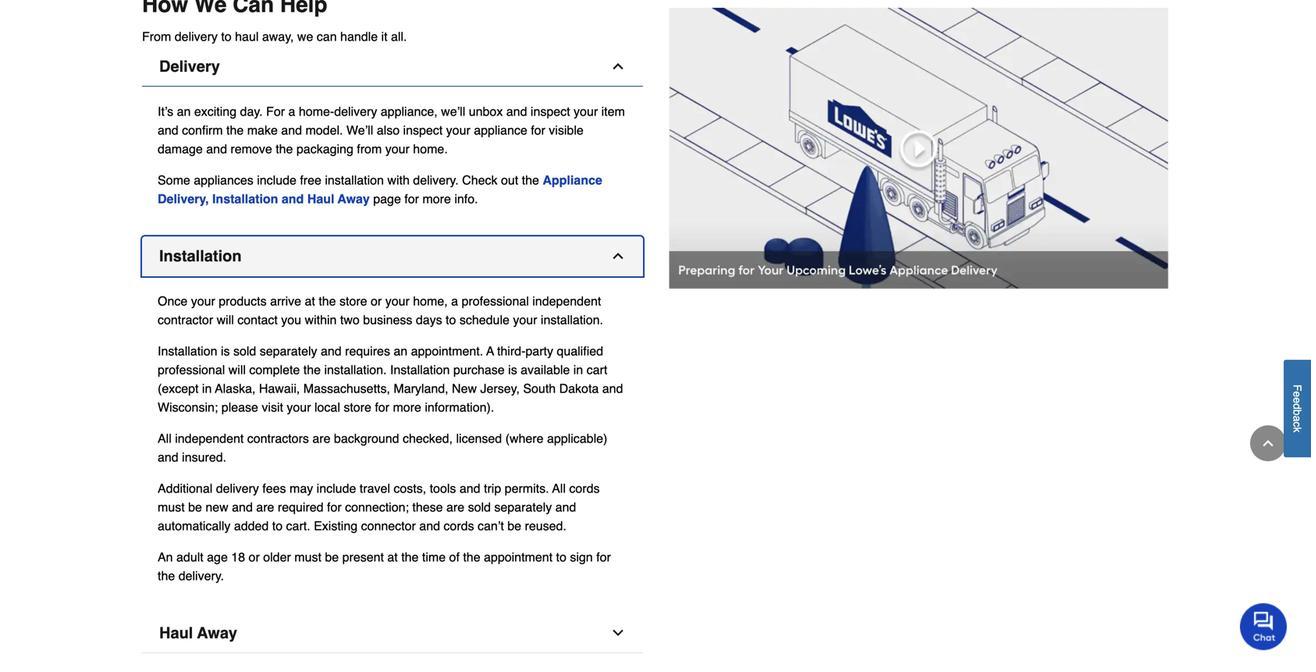 Task type: vqa. For each thing, say whether or not it's contained in the screenshot.
Once
yes



Task type: locate. For each thing, give the bounding box(es) containing it.
wisconsin;
[[158, 400, 218, 415]]

will up 'alaska,' at the left bottom of the page
[[229, 363, 246, 377]]

home,
[[413, 294, 448, 309]]

e up "d"
[[1292, 391, 1304, 398]]

insured.
[[182, 450, 226, 465]]

1 vertical spatial at
[[388, 550, 398, 565]]

0 horizontal spatial installation.
[[324, 363, 387, 377]]

professional up (except
[[158, 363, 225, 377]]

0 horizontal spatial must
[[158, 500, 185, 515]]

independent inside once your products arrive at the store or your home, a professional independent contractor will contact you within two business days to schedule your installation.
[[533, 294, 601, 309]]

1 horizontal spatial cords
[[569, 481, 600, 496]]

your right visit
[[287, 400, 311, 415]]

are down tools
[[447, 500, 465, 515]]

more left 'info.'
[[423, 192, 451, 206]]

time
[[422, 550, 446, 565]]

to left cart.
[[272, 519, 283, 533]]

more inside installation is sold separately and requires an appointment. a third-party qualified professional will complete the installation. installation purchase is available in cart (except in alaska, hawaii, massachusetts, maryland, new jersey, south dakota and wisconsin; please visit your local store for more information).
[[393, 400, 422, 415]]

0 horizontal spatial separately
[[260, 344, 317, 358]]

delivery
[[175, 29, 218, 44], [334, 104, 377, 119], [216, 481, 259, 496]]

all down wisconsin;
[[158, 431, 172, 446]]

your up third-
[[513, 313, 537, 327]]

1 vertical spatial sold
[[468, 500, 491, 515]]

delivery up delivery
[[175, 29, 218, 44]]

your inside installation is sold separately and requires an appointment. a third-party qualified professional will complete the installation. installation purchase is available in cart (except in alaska, hawaii, massachusetts, maryland, new jersey, south dakota and wisconsin; please visit your local store for more information).
[[287, 400, 311, 415]]

for inside an adult age 18 or older must be present at the time of the appointment to sign for the delivery.
[[597, 550, 611, 565]]

store down massachusetts,
[[344, 400, 372, 415]]

your down also on the left top of page
[[385, 142, 410, 156]]

once
[[158, 294, 188, 309]]

0 vertical spatial be
[[188, 500, 202, 515]]

1 horizontal spatial must
[[295, 550, 322, 565]]

0 horizontal spatial include
[[257, 173, 297, 188]]

0 vertical spatial installation.
[[541, 313, 603, 327]]

chevron up image inside installation button
[[611, 248, 626, 264]]

2 horizontal spatial be
[[508, 519, 522, 533]]

2 vertical spatial a
[[1292, 416, 1304, 422]]

item
[[602, 104, 625, 119]]

available
[[521, 363, 570, 377]]

an right it's
[[177, 104, 191, 119]]

the up within
[[319, 294, 336, 309]]

schedule
[[460, 313, 510, 327]]

cart.
[[286, 519, 310, 533]]

a right for
[[288, 104, 295, 119]]

0 vertical spatial independent
[[533, 294, 601, 309]]

1 chevron up image from the top
[[611, 59, 626, 74]]

an inside 'it's an exciting day. for a home-delivery appliance, we'll unbox and inspect your item and confirm the make and model. we'll also inspect your appliance for visible damage and remove the packaging from your home.'
[[177, 104, 191, 119]]

0 vertical spatial an
[[177, 104, 191, 119]]

and up appliance
[[507, 104, 527, 119]]

delivery inside additional delivery fees may include travel costs, tools and trip permits. all cords must be new and are required for connection; these are sold separately and automatically added to cart. existing connector and cords can't be reused.
[[216, 481, 259, 496]]

for inside additional delivery fees may include travel costs, tools and trip permits. all cords must be new and are required for connection; these are sold separately and automatically added to cart. existing connector and cords can't be reused.
[[327, 500, 342, 515]]

and up added
[[232, 500, 253, 515]]

1 horizontal spatial or
[[371, 294, 382, 309]]

0 horizontal spatial all
[[158, 431, 172, 446]]

0 vertical spatial all
[[158, 431, 172, 446]]

0 vertical spatial sold
[[233, 344, 256, 358]]

or right 18
[[249, 550, 260, 565]]

more
[[423, 192, 451, 206], [393, 400, 422, 415]]

0 horizontal spatial independent
[[175, 431, 244, 446]]

away,
[[262, 29, 294, 44]]

licensed
[[456, 431, 502, 446]]

independent inside all independent contractors are background checked, licensed (where applicable) and insured.
[[175, 431, 244, 446]]

is down third-
[[508, 363, 517, 377]]

scroll to top element
[[1251, 425, 1287, 461]]

1 vertical spatial all
[[552, 481, 566, 496]]

will inside installation is sold separately and requires an appointment. a third-party qualified professional will complete the installation. installation purchase is available in cart (except in alaska, hawaii, massachusetts, maryland, new jersey, south dakota and wisconsin; please visit your local store for more information).
[[229, 363, 246, 377]]

1 vertical spatial must
[[295, 550, 322, 565]]

delivery. up page for more info. on the left
[[413, 173, 459, 188]]

haul inside button
[[159, 624, 193, 642]]

for up background
[[375, 400, 390, 415]]

a right home, on the left of page
[[451, 294, 458, 309]]

chevron up image for installation
[[611, 248, 626, 264]]

1 vertical spatial an
[[394, 344, 408, 358]]

confirm
[[182, 123, 223, 138]]

appliance delivery, installation and haul away
[[158, 173, 603, 206]]

all
[[158, 431, 172, 446], [552, 481, 566, 496]]

0 horizontal spatial professional
[[158, 363, 225, 377]]

your
[[574, 104, 598, 119], [446, 123, 471, 138], [385, 142, 410, 156], [191, 294, 215, 309], [385, 294, 410, 309], [513, 313, 537, 327], [287, 400, 311, 415]]

added
[[234, 519, 269, 533]]

1 horizontal spatial haul
[[307, 192, 334, 206]]

1 horizontal spatial installation.
[[541, 313, 603, 327]]

delivery up we'll
[[334, 104, 377, 119]]

2 horizontal spatial a
[[1292, 416, 1304, 422]]

away down installation
[[338, 192, 370, 206]]

1 horizontal spatial is
[[508, 363, 517, 377]]

1 vertical spatial inspect
[[403, 123, 443, 138]]

can
[[317, 29, 337, 44]]

or
[[371, 294, 382, 309], [249, 550, 260, 565]]

cords up of
[[444, 519, 474, 533]]

1 horizontal spatial delivery.
[[413, 173, 459, 188]]

adult
[[176, 550, 204, 565]]

haul away button
[[142, 614, 643, 654]]

in left the "cart"
[[574, 363, 583, 377]]

are down fees
[[256, 500, 274, 515]]

1 vertical spatial independent
[[175, 431, 244, 446]]

page
[[373, 192, 401, 206]]

0 vertical spatial inspect
[[531, 104, 570, 119]]

and up reused.
[[556, 500, 576, 515]]

for right sign
[[597, 550, 611, 565]]

a for day.
[[288, 104, 295, 119]]

f
[[1292, 385, 1304, 392]]

2 vertical spatial be
[[325, 550, 339, 565]]

will down products
[[217, 313, 234, 327]]

please
[[222, 400, 258, 415]]

and left trip
[[460, 481, 481, 496]]

1 vertical spatial a
[[451, 294, 458, 309]]

chevron up image
[[611, 59, 626, 74], [611, 248, 626, 264]]

in up wisconsin;
[[202, 382, 212, 396]]

in
[[574, 363, 583, 377], [202, 382, 212, 396]]

1 vertical spatial away
[[197, 624, 237, 642]]

1 horizontal spatial be
[[325, 550, 339, 565]]

visit
[[262, 400, 283, 415]]

cart
[[587, 363, 608, 377]]

installation. up massachusetts,
[[324, 363, 387, 377]]

installation inside appliance delivery, installation and haul away
[[212, 192, 278, 206]]

away
[[338, 192, 370, 206], [197, 624, 237, 642]]

installation. inside once your products arrive at the store or your home, a professional independent contractor will contact you within two business days to schedule your installation.
[[541, 313, 603, 327]]

hawaii,
[[259, 382, 300, 396]]

0 vertical spatial must
[[158, 500, 185, 515]]

(except
[[158, 382, 199, 396]]

your up contractor
[[191, 294, 215, 309]]

0 horizontal spatial cords
[[444, 519, 474, 533]]

separately up 'complete'
[[260, 344, 317, 358]]

separately down permits.
[[494, 500, 552, 515]]

the inside installation is sold separately and requires an appointment. a third-party qualified professional will complete the installation. installation purchase is available in cart (except in alaska, hawaii, massachusetts, maryland, new jersey, south dakota and wisconsin; please visit your local store for more information).
[[304, 363, 321, 377]]

1 horizontal spatial sold
[[468, 500, 491, 515]]

1 horizontal spatial separately
[[494, 500, 552, 515]]

0 vertical spatial separately
[[260, 344, 317, 358]]

will
[[217, 313, 234, 327], [229, 363, 246, 377]]

0 horizontal spatial be
[[188, 500, 202, 515]]

1 horizontal spatial more
[[423, 192, 451, 206]]

18
[[231, 550, 245, 565]]

chevron up image inside the delivery button
[[611, 59, 626, 74]]

must
[[158, 500, 185, 515], [295, 550, 322, 565]]

inspect up home.
[[403, 123, 443, 138]]

to left haul
[[221, 29, 232, 44]]

must right older
[[295, 550, 322, 565]]

and
[[507, 104, 527, 119], [158, 123, 179, 138], [281, 123, 302, 138], [206, 142, 227, 156], [282, 192, 304, 206], [321, 344, 342, 358], [603, 382, 623, 396], [158, 450, 179, 465], [460, 481, 481, 496], [232, 500, 253, 515], [556, 500, 576, 515], [419, 519, 440, 533]]

0 horizontal spatial delivery.
[[179, 569, 224, 583]]

installation down appliances
[[212, 192, 278, 206]]

1 vertical spatial chevron up image
[[611, 248, 626, 264]]

delivery
[[159, 58, 220, 75]]

1 horizontal spatial independent
[[533, 294, 601, 309]]

0 vertical spatial in
[[574, 363, 583, 377]]

be right can't
[[508, 519, 522, 533]]

0 vertical spatial delivery
[[175, 29, 218, 44]]

delivery.
[[413, 173, 459, 188], [179, 569, 224, 583]]

must inside an adult age 18 or older must be present at the time of the appointment to sign for the delivery.
[[295, 550, 322, 565]]

an adult age 18 or older must be present at the time of the appointment to sign for the delivery.
[[158, 550, 611, 583]]

delivery for may
[[216, 481, 259, 496]]

to left sign
[[556, 550, 567, 565]]

older
[[263, 550, 291, 565]]

1 horizontal spatial include
[[317, 481, 356, 496]]

delivery up new
[[216, 481, 259, 496]]

2 e from the top
[[1292, 398, 1304, 404]]

an right requires
[[394, 344, 408, 358]]

all right permits.
[[552, 481, 566, 496]]

must down additional
[[158, 500, 185, 515]]

the right 'complete'
[[304, 363, 321, 377]]

professional up schedule
[[462, 294, 529, 309]]

fees
[[263, 481, 286, 496]]

a inside button
[[1292, 416, 1304, 422]]

all inside additional delivery fees may include travel costs, tools and trip permits. all cords must be new and are required for connection; these are sold separately and automatically added to cart. existing connector and cords can't be reused.
[[552, 481, 566, 496]]

the down day. at the left top of the page
[[226, 123, 244, 138]]

1 vertical spatial haul
[[159, 624, 193, 642]]

the inside once your products arrive at the store or your home, a professional independent contractor will contact you within two business days to schedule your installation.
[[319, 294, 336, 309]]

for inside installation is sold separately and requires an appointment. a third-party qualified professional will complete the installation. installation purchase is available in cart (except in alaska, hawaii, massachusetts, maryland, new jersey, south dakota and wisconsin; please visit your local store for more information).
[[375, 400, 390, 415]]

store inside installation is sold separately and requires an appointment. a third-party qualified professional will complete the installation. installation purchase is available in cart (except in alaska, hawaii, massachusetts, maryland, new jersey, south dakota and wisconsin; please visit your local store for more information).
[[344, 400, 372, 415]]

cords down applicable)
[[569, 481, 600, 496]]

to
[[221, 29, 232, 44], [446, 313, 456, 327], [272, 519, 283, 533], [556, 550, 567, 565]]

are down the 'local' on the bottom left of the page
[[313, 431, 331, 446]]

a
[[288, 104, 295, 119], [451, 294, 458, 309], [1292, 416, 1304, 422]]

0 horizontal spatial is
[[221, 344, 230, 358]]

travel
[[360, 481, 390, 496]]

1 vertical spatial professional
[[158, 363, 225, 377]]

1 vertical spatial store
[[344, 400, 372, 415]]

0 horizontal spatial or
[[249, 550, 260, 565]]

and down within
[[321, 344, 342, 358]]

or inside once your products arrive at the store or your home, a professional independent contractor will contact you within two business days to schedule your installation.
[[371, 294, 382, 309]]

are inside all independent contractors are background checked, licensed (where applicable) and insured.
[[313, 431, 331, 446]]

your up visible
[[574, 104, 598, 119]]

away down age
[[197, 624, 237, 642]]

0 vertical spatial away
[[338, 192, 370, 206]]

include right may
[[317, 481, 356, 496]]

haul down free
[[307, 192, 334, 206]]

to right days
[[446, 313, 456, 327]]

sold up can't
[[468, 500, 491, 515]]

e up b
[[1292, 398, 1304, 404]]

1 horizontal spatial an
[[394, 344, 408, 358]]

new
[[452, 382, 477, 396]]

page for more info.
[[370, 192, 478, 206]]

be left present
[[325, 550, 339, 565]]

1 vertical spatial include
[[317, 481, 356, 496]]

independent up qualified
[[533, 294, 601, 309]]

0 vertical spatial chevron up image
[[611, 59, 626, 74]]

0 horizontal spatial away
[[197, 624, 237, 642]]

1 vertical spatial delivery
[[334, 104, 377, 119]]

1 horizontal spatial professional
[[462, 294, 529, 309]]

independent up insured. on the left of the page
[[175, 431, 244, 446]]

0 horizontal spatial inspect
[[403, 123, 443, 138]]

store up the two
[[340, 294, 367, 309]]

1 e from the top
[[1292, 391, 1304, 398]]

inspect
[[531, 104, 570, 119], [403, 123, 443, 138]]

a inside 'it's an exciting day. for a home-delivery appliance, we'll unbox and inspect your item and confirm the make and model. we'll also inspect your appliance for visible damage and remove the packaging from your home.'
[[288, 104, 295, 119]]

new
[[206, 500, 229, 515]]

0 horizontal spatial more
[[393, 400, 422, 415]]

1 horizontal spatial all
[[552, 481, 566, 496]]

0 vertical spatial will
[[217, 313, 234, 327]]

additional delivery fees may include travel costs, tools and trip permits. all cords must be new and are required for connection; these are sold separately and automatically added to cart. existing connector and cords can't be reused.
[[158, 481, 600, 533]]

a up k
[[1292, 416, 1304, 422]]

we
[[297, 29, 313, 44]]

0 vertical spatial a
[[288, 104, 295, 119]]

1 vertical spatial will
[[229, 363, 246, 377]]

haul
[[307, 192, 334, 206], [159, 624, 193, 642]]

2 vertical spatial delivery
[[216, 481, 259, 496]]

within
[[305, 313, 337, 327]]

0 vertical spatial more
[[423, 192, 451, 206]]

day.
[[240, 104, 263, 119]]

installation down contractor
[[158, 344, 217, 358]]

0 horizontal spatial haul
[[159, 624, 193, 642]]

appliances
[[194, 173, 254, 188]]

1 vertical spatial or
[[249, 550, 260, 565]]

b
[[1292, 410, 1304, 416]]

for
[[266, 104, 285, 119]]

delivery. down adult
[[179, 569, 224, 583]]

inspect up visible
[[531, 104, 570, 119]]

include left free
[[257, 173, 297, 188]]

professional
[[462, 294, 529, 309], [158, 363, 225, 377]]

1 horizontal spatial are
[[313, 431, 331, 446]]

and up additional
[[158, 450, 179, 465]]

cords
[[569, 481, 600, 496], [444, 519, 474, 533]]

1 horizontal spatial a
[[451, 294, 458, 309]]

is up 'alaska,' at the left bottom of the page
[[221, 344, 230, 358]]

installation up once
[[159, 247, 242, 265]]

once your products arrive at the store or your home, a professional independent contractor will contact you within two business days to schedule your installation.
[[158, 294, 603, 327]]

1 vertical spatial separately
[[494, 500, 552, 515]]

for left visible
[[531, 123, 546, 138]]

checked,
[[403, 431, 453, 446]]

it's an exciting day. for a home-delivery appliance, we'll unbox and inspect your item and confirm the make and model. we'll also inspect your appliance for visible damage and remove the packaging from your home.
[[158, 104, 625, 156]]

1 horizontal spatial in
[[574, 363, 583, 377]]

and down the "cart"
[[603, 382, 623, 396]]

haul down an
[[159, 624, 193, 642]]

installation inside button
[[159, 247, 242, 265]]

at right present
[[388, 550, 398, 565]]

1 horizontal spatial away
[[338, 192, 370, 206]]

party
[[526, 344, 554, 358]]

it's
[[158, 104, 173, 119]]

and down free
[[282, 192, 304, 206]]

sold down contact
[[233, 344, 256, 358]]

0 vertical spatial at
[[305, 294, 315, 309]]

at inside an adult age 18 or older must be present at the time of the appointment to sign for the delivery.
[[388, 550, 398, 565]]

appointment
[[484, 550, 553, 565]]

0 vertical spatial is
[[221, 344, 230, 358]]

1 vertical spatial delivery.
[[179, 569, 224, 583]]

the right out
[[522, 173, 539, 188]]

more down 'maryland,'
[[393, 400, 422, 415]]

1 horizontal spatial at
[[388, 550, 398, 565]]

or up business
[[371, 294, 382, 309]]

to inside an adult age 18 or older must be present at the time of the appointment to sign for the delivery.
[[556, 550, 567, 565]]

be up automatically
[[188, 500, 202, 515]]

1 vertical spatial more
[[393, 400, 422, 415]]

0 vertical spatial or
[[371, 294, 382, 309]]

we'll
[[347, 123, 373, 138]]

exciting
[[194, 104, 237, 119]]

at up within
[[305, 294, 315, 309]]

1 horizontal spatial inspect
[[531, 104, 570, 119]]

haul inside appliance delivery, installation and haul away
[[307, 192, 334, 206]]

2 chevron up image from the top
[[611, 248, 626, 264]]

the left "time"
[[401, 550, 419, 565]]

your down we'll
[[446, 123, 471, 138]]

0 horizontal spatial a
[[288, 104, 295, 119]]

installation. up qualified
[[541, 313, 603, 327]]

it
[[381, 29, 388, 44]]

can't
[[478, 519, 504, 533]]

to inside additional delivery fees may include travel costs, tools and trip permits. all cords must be new and are required for connection; these are sold separately and automatically added to cart. existing connector and cords can't be reused.
[[272, 519, 283, 533]]

0 horizontal spatial sold
[[233, 344, 256, 358]]

sold
[[233, 344, 256, 358], [468, 500, 491, 515]]

your up business
[[385, 294, 410, 309]]

for up existing at the bottom left of page
[[327, 500, 342, 515]]

0 horizontal spatial an
[[177, 104, 191, 119]]

chevron up image
[[1261, 436, 1276, 451]]

0 vertical spatial haul
[[307, 192, 334, 206]]

0 horizontal spatial in
[[202, 382, 212, 396]]

0 vertical spatial store
[[340, 294, 367, 309]]

1 vertical spatial installation.
[[324, 363, 387, 377]]

0 horizontal spatial at
[[305, 294, 315, 309]]

0 vertical spatial professional
[[462, 294, 529, 309]]



Task type: describe. For each thing, give the bounding box(es) containing it.
1 vertical spatial is
[[508, 363, 517, 377]]

applicable)
[[547, 431, 608, 446]]

appliance delivery, installation and haul away link
[[158, 173, 603, 206]]

reused.
[[525, 519, 567, 533]]

complete
[[249, 363, 300, 377]]

away inside appliance delivery, installation and haul away
[[338, 192, 370, 206]]

dakota
[[559, 382, 599, 396]]

and inside all independent contractors are background checked, licensed (where applicable) and insured.
[[158, 450, 179, 465]]

sold inside installation is sold separately and requires an appointment. a third-party qualified professional will complete the installation. installation purchase is available in cart (except in alaska, hawaii, massachusetts, maryland, new jersey, south dakota and wisconsin; please visit your local store for more information).
[[233, 344, 256, 358]]

background
[[334, 431, 399, 446]]

and down the confirm
[[206, 142, 227, 156]]

home-
[[299, 104, 334, 119]]

check
[[462, 173, 498, 188]]

home.
[[413, 142, 448, 156]]

local
[[315, 400, 340, 415]]

some appliances include free installation with delivery. check out the
[[158, 173, 543, 188]]

business
[[363, 313, 413, 327]]

all inside all independent contractors are background checked, licensed (where applicable) and insured.
[[158, 431, 172, 446]]

all independent contractors are background checked, licensed (where applicable) and insured.
[[158, 431, 608, 465]]

alaska,
[[215, 382, 256, 396]]

k
[[1292, 427, 1304, 433]]

chevron down image
[[611, 625, 626, 641]]

requires
[[345, 344, 390, 358]]

for inside 'it's an exciting day. for a home-delivery appliance, we'll unbox and inspect your item and confirm the make and model. we'll also inspect your appliance for visible damage and remove the packaging from your home.'
[[531, 123, 546, 138]]

information).
[[425, 400, 494, 415]]

make
[[247, 123, 278, 138]]

contractor
[[158, 313, 213, 327]]

age
[[207, 550, 228, 565]]

an inside installation is sold separately and requires an appointment. a third-party qualified professional will complete the installation. installation purchase is available in cart (except in alaska, hawaii, massachusetts, maryland, new jersey, south dakota and wisconsin; please visit your local store for more information).
[[394, 344, 408, 358]]

jersey,
[[481, 382, 520, 396]]

or inside an adult age 18 or older must be present at the time of the appointment to sign for the delivery.
[[249, 550, 260, 565]]

chevron up image for delivery
[[611, 59, 626, 74]]

some
[[158, 173, 190, 188]]

2 horizontal spatial are
[[447, 500, 465, 515]]

handle
[[340, 29, 378, 44]]

and down it's
[[158, 123, 179, 138]]

contact
[[238, 313, 278, 327]]

with
[[388, 173, 410, 188]]

the down make
[[276, 142, 293, 156]]

model.
[[306, 123, 343, 138]]

installation. inside installation is sold separately and requires an appointment. a third-party qualified professional will complete the installation. installation purchase is available in cart (except in alaska, hawaii, massachusetts, maryland, new jersey, south dakota and wisconsin; please visit your local store for more information).
[[324, 363, 387, 377]]

and down for
[[281, 123, 302, 138]]

at inside once your products arrive at the store or your home, a professional independent contractor will contact you within two business days to schedule your installation.
[[305, 294, 315, 309]]

info.
[[455, 192, 478, 206]]

sign
[[570, 550, 593, 565]]

existing
[[314, 519, 358, 533]]

0 vertical spatial delivery.
[[413, 173, 459, 188]]

delivery. inside an adult age 18 or older must be present at the time of the appointment to sign for the delivery.
[[179, 569, 224, 583]]

professional inside once your products arrive at the store or your home, a professional independent contractor will contact you within two business days to schedule your installation.
[[462, 294, 529, 309]]

from
[[357, 142, 382, 156]]

an
[[158, 550, 173, 565]]

and down these at the bottom left
[[419, 519, 440, 533]]

trip
[[484, 481, 501, 496]]

installation button
[[142, 237, 643, 277]]

present
[[342, 550, 384, 565]]

you
[[281, 313, 301, 327]]

all.
[[391, 29, 407, 44]]

also
[[377, 123, 400, 138]]

tools
[[430, 481, 456, 496]]

1 vertical spatial cords
[[444, 519, 474, 533]]

a for d
[[1292, 416, 1304, 422]]

we'll
[[441, 104, 466, 119]]

a video describing appliance delivery and steps you can take to help ensure a seamless delivery. image
[[668, 8, 1170, 289]]

appliance
[[543, 173, 603, 188]]

delivery,
[[158, 192, 209, 206]]

away inside button
[[197, 624, 237, 642]]

massachusetts,
[[304, 382, 390, 396]]

the right of
[[463, 550, 481, 565]]

visible
[[549, 123, 584, 138]]

1 vertical spatial be
[[508, 519, 522, 533]]

may
[[290, 481, 313, 496]]

contractors
[[247, 431, 309, 446]]

0 vertical spatial cords
[[569, 481, 600, 496]]

sold inside additional delivery fees may include travel costs, tools and trip permits. all cords must be new and are required for connection; these are sold separately and automatically added to cart. existing connector and cords can't be reused.
[[468, 500, 491, 515]]

appliance
[[474, 123, 528, 138]]

appointment.
[[411, 344, 483, 358]]

be inside an adult age 18 or older must be present at the time of the appointment to sign for the delivery.
[[325, 550, 339, 565]]

appliance,
[[381, 104, 438, 119]]

permits.
[[505, 481, 549, 496]]

installation
[[325, 173, 384, 188]]

0 horizontal spatial are
[[256, 500, 274, 515]]

to inside once your products arrive at the store or your home, a professional independent contractor will contact you within two business days to schedule your installation.
[[446, 313, 456, 327]]

1 vertical spatial in
[[202, 382, 212, 396]]

a inside once your products arrive at the store or your home, a professional independent contractor will contact you within two business days to schedule your installation.
[[451, 294, 458, 309]]

third-
[[497, 344, 526, 358]]

installation up 'maryland,'
[[390, 363, 450, 377]]

qualified
[[557, 344, 604, 358]]

from delivery to haul away, we can handle it all.
[[142, 29, 407, 44]]

two
[[340, 313, 360, 327]]

south
[[523, 382, 556, 396]]

must inside additional delivery fees may include travel costs, tools and trip permits. all cords must be new and are required for connection; these are sold separately and automatically added to cart. existing connector and cords can't be reused.
[[158, 500, 185, 515]]

connection;
[[345, 500, 409, 515]]

the down an
[[158, 569, 175, 583]]

from
[[142, 29, 171, 44]]

(where
[[506, 431, 544, 446]]

costs,
[[394, 481, 426, 496]]

separately inside additional delivery fees may include travel costs, tools and trip permits. all cords must be new and are required for connection; these are sold separately and automatically added to cart. existing connector and cords can't be reused.
[[494, 500, 552, 515]]

chat invite button image
[[1241, 603, 1288, 650]]

delivery for haul
[[175, 29, 218, 44]]

free
[[300, 173, 322, 188]]

a
[[487, 344, 494, 358]]

unbox
[[469, 104, 503, 119]]

separately inside installation is sold separately and requires an appointment. a third-party qualified professional will complete the installation. installation purchase is available in cart (except in alaska, hawaii, massachusetts, maryland, new jersey, south dakota and wisconsin; please visit your local store for more information).
[[260, 344, 317, 358]]

will inside once your products arrive at the store or your home, a professional independent contractor will contact you within two business days to schedule your installation.
[[217, 313, 234, 327]]

delivery inside 'it's an exciting day. for a home-delivery appliance, we'll unbox and inspect your item and confirm the make and model. we'll also inspect your appliance for visible damage and remove the packaging from your home.'
[[334, 104, 377, 119]]

automatically
[[158, 519, 231, 533]]

damage
[[158, 142, 203, 156]]

0 vertical spatial include
[[257, 173, 297, 188]]

haul
[[235, 29, 259, 44]]

d
[[1292, 404, 1304, 410]]

for down with
[[405, 192, 419, 206]]

professional inside installation is sold separately and requires an appointment. a third-party qualified professional will complete the installation. installation purchase is available in cart (except in alaska, hawaii, massachusetts, maryland, new jersey, south dakota and wisconsin; please visit your local store for more information).
[[158, 363, 225, 377]]

c
[[1292, 422, 1304, 427]]

include inside additional delivery fees may include travel costs, tools and trip permits. all cords must be new and are required for connection; these are sold separately and automatically added to cart. existing connector and cords can't be reused.
[[317, 481, 356, 496]]

remove
[[231, 142, 272, 156]]

store inside once your products arrive at the store or your home, a professional independent contractor will contact you within two business days to schedule your installation.
[[340, 294, 367, 309]]

and inside appliance delivery, installation and haul away
[[282, 192, 304, 206]]

products
[[219, 294, 267, 309]]



